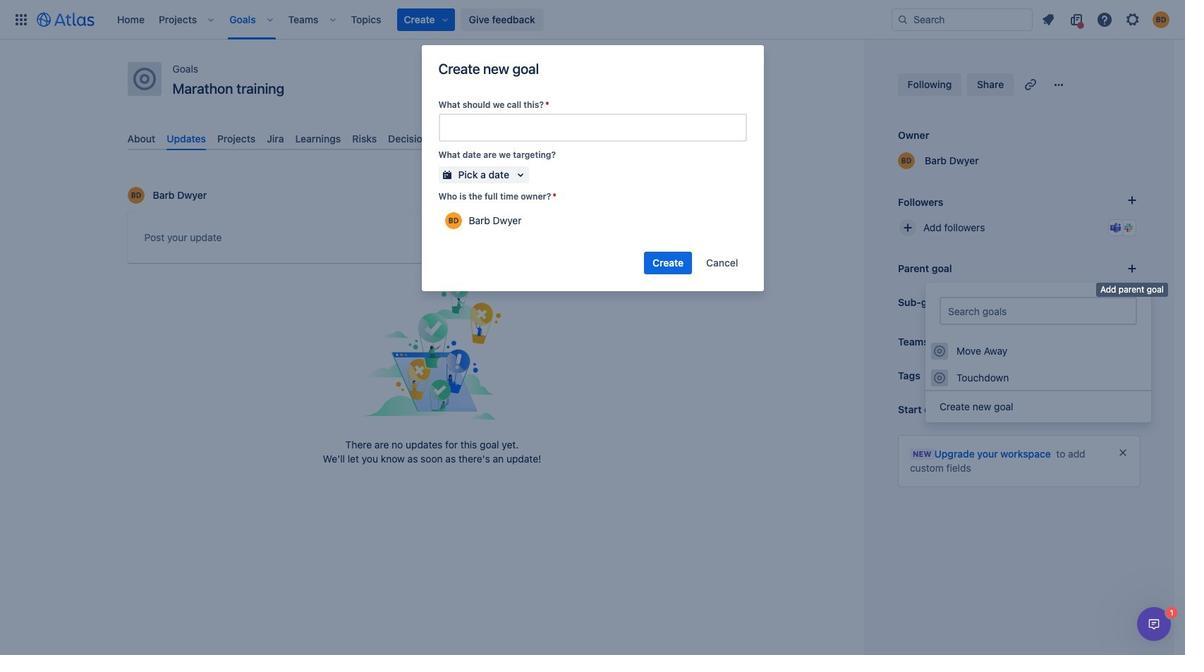 Task type: locate. For each thing, give the bounding box(es) containing it.
tab list
[[122, 127, 742, 150]]

None search field
[[892, 8, 1033, 31]]

msteams logo showing  channels are connected to this goal image
[[1110, 222, 1122, 233]]

top element
[[8, 0, 892, 39]]

move away image
[[934, 346, 945, 357]]

tooltip
[[1096, 283, 1168, 297]]

banner
[[0, 0, 1185, 40]]

Search goals field
[[940, 297, 1137, 325]]

None field
[[440, 115, 745, 140]]

help image
[[1096, 11, 1113, 28]]

dialog
[[1137, 607, 1171, 641]]

Main content area, start typing to enter text. text field
[[144, 229, 720, 251]]



Task type: vqa. For each thing, say whether or not it's contained in the screenshot.
search field
yes



Task type: describe. For each thing, give the bounding box(es) containing it.
add a follower image
[[1124, 192, 1141, 209]]

close banner image
[[1117, 447, 1129, 459]]

search image
[[897, 14, 909, 25]]

add follower image
[[899, 219, 916, 236]]

Search field
[[892, 8, 1033, 31]]

touchdown image
[[934, 372, 945, 384]]

slack logo showing nan channels are connected to this goal image
[[1123, 222, 1134, 233]]

goal icon image
[[133, 68, 156, 90]]



